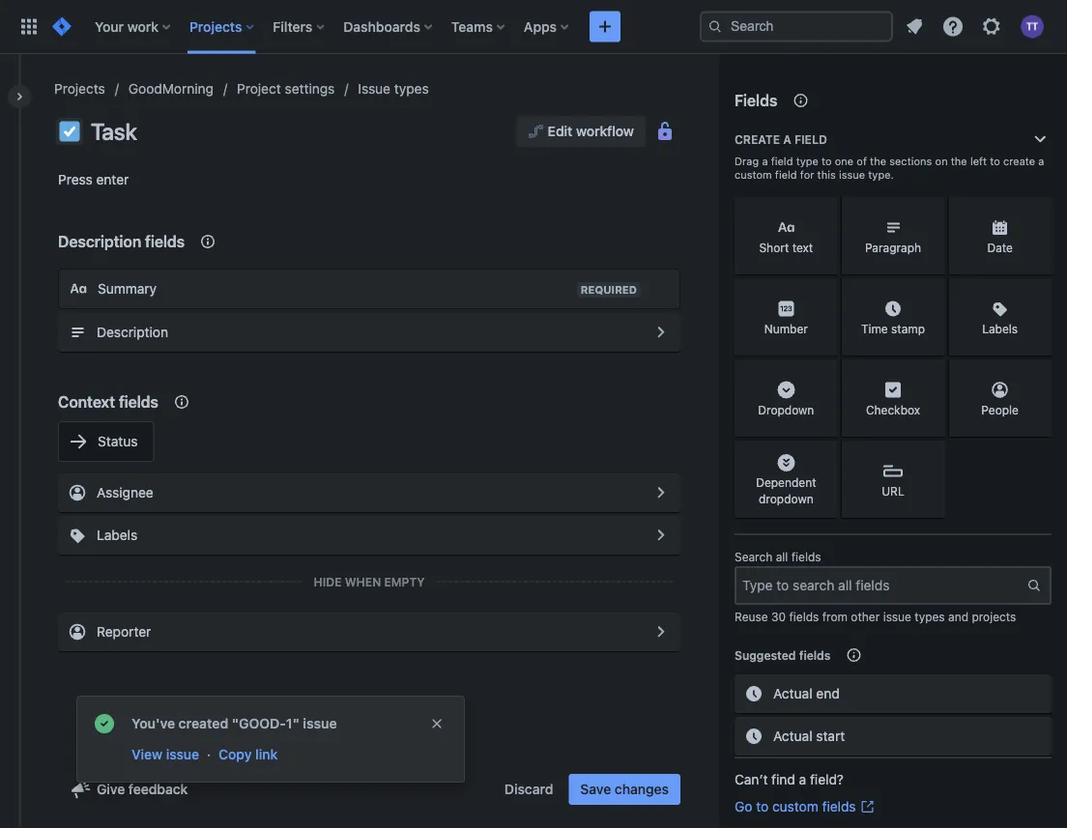 Task type: locate. For each thing, give the bounding box(es) containing it.
2 the from the left
[[951, 155, 968, 168]]

more information about the context fields image right the description fields
[[196, 230, 220, 253]]

press
[[58, 172, 93, 188]]

a
[[783, 132, 792, 146], [762, 155, 768, 168], [1039, 155, 1045, 168], [799, 772, 807, 788]]

2 vertical spatial more information image
[[813, 443, 836, 466]]

1 horizontal spatial more information about the context fields image
[[196, 230, 220, 253]]

to right go
[[756, 799, 769, 815]]

description
[[58, 233, 141, 251], [97, 324, 168, 340]]

appswitcher icon image
[[17, 15, 41, 38]]

actual for actual end
[[774, 686, 813, 702]]

description for description fields
[[58, 233, 141, 251]]

projects inside popup button
[[190, 18, 242, 34]]

field up type
[[795, 132, 828, 146]]

field
[[795, 132, 828, 146], [771, 155, 793, 168], [775, 169, 797, 181]]

fields
[[145, 233, 185, 251], [119, 393, 159, 411], [792, 551, 822, 564], [790, 610, 819, 624], [799, 649, 831, 662], [822, 799, 856, 815]]

search
[[735, 551, 773, 564]]

time stamp
[[862, 322, 925, 335]]

settings
[[285, 81, 335, 97]]

field down create a field
[[771, 155, 793, 168]]

your profile and settings image
[[1021, 15, 1044, 38]]

issue inside drag a field type to one of the sections on the left to create a custom field for this issue type.
[[839, 169, 866, 181]]

to
[[822, 155, 832, 168], [990, 155, 1001, 168], [756, 799, 769, 815]]

projects link
[[54, 77, 105, 101]]

banner
[[0, 0, 1068, 54]]

more information image
[[813, 280, 836, 304], [920, 362, 943, 385], [813, 443, 836, 466]]

1 horizontal spatial labels
[[983, 322, 1018, 335]]

issue inside "link"
[[166, 747, 199, 763]]

your work button
[[89, 11, 178, 42]]

discard button
[[493, 775, 565, 805]]

0 vertical spatial projects
[[190, 18, 242, 34]]

enter
[[96, 172, 129, 188]]

more information image
[[813, 362, 836, 385]]

labels down assignee
[[97, 527, 138, 543]]

1 actual from the top
[[774, 686, 813, 702]]

description down summary
[[97, 324, 168, 340]]

1 vertical spatial actual
[[774, 729, 813, 745]]

1 vertical spatial labels
[[97, 527, 138, 543]]

hide when empty
[[314, 575, 425, 589]]

actual
[[774, 686, 813, 702], [774, 729, 813, 745]]

open field configuration image inside labels "button"
[[650, 524, 673, 547]]

projects
[[972, 610, 1017, 624]]

the right on
[[951, 155, 968, 168]]

fields right all
[[792, 551, 822, 564]]

left
[[971, 155, 987, 168]]

you've created "good-1" issue
[[132, 716, 337, 732]]

people
[[982, 403, 1019, 417]]

1 open field configuration image from the top
[[650, 321, 673, 344]]

issue right "view"
[[166, 747, 199, 763]]

labels up people
[[983, 322, 1018, 335]]

2 open field configuration image from the top
[[650, 482, 673, 505]]

more information about the context fields image right the context fields
[[170, 391, 193, 414]]

reuse 30 fields from other issue types and projects
[[735, 610, 1017, 624]]

1 vertical spatial more information image
[[920, 362, 943, 385]]

1 vertical spatial types
[[915, 610, 945, 624]]

2 vertical spatial open field configuration image
[[650, 524, 673, 547]]

0 horizontal spatial types
[[394, 81, 429, 97]]

suggested fields
[[735, 649, 831, 662]]

stamp
[[892, 322, 925, 335]]

filters button
[[267, 11, 332, 42]]

projects for projects link
[[54, 81, 105, 97]]

teams button
[[446, 11, 512, 42]]

find
[[772, 772, 796, 788]]

time
[[862, 322, 888, 335]]

more information image down stamp on the top right of page
[[920, 362, 943, 385]]

open field configuration image inside the description button
[[650, 321, 673, 344]]

dismiss image
[[429, 717, 445, 732]]

0 horizontal spatial projects
[[54, 81, 105, 97]]

sections
[[890, 155, 933, 168]]

0 vertical spatial more information image
[[813, 280, 836, 304]]

fields left this link will be opened in a new tab icon
[[822, 799, 856, 815]]

1 vertical spatial more information about the context fields image
[[170, 391, 193, 414]]

0 vertical spatial open field configuration image
[[650, 321, 673, 344]]

1 horizontal spatial projects
[[190, 18, 242, 34]]

field left for
[[775, 169, 797, 181]]

1 horizontal spatial the
[[951, 155, 968, 168]]

create a field
[[735, 132, 828, 146]]

fields left the more information about the suggested fields icon
[[799, 649, 831, 662]]

2 horizontal spatial to
[[990, 155, 1001, 168]]

more information image up dependent
[[813, 443, 836, 466]]

more information about the context fields image for context fields
[[170, 391, 193, 414]]

description up summary
[[58, 233, 141, 251]]

dashboards button
[[338, 11, 440, 42]]

custom down drag
[[735, 169, 772, 181]]

actual end button
[[735, 675, 1052, 714]]

copy link
[[219, 747, 278, 763]]

1 vertical spatial description
[[97, 324, 168, 340]]

dependent dropdown
[[756, 476, 817, 506]]

url
[[882, 484, 905, 498]]

help image
[[942, 15, 965, 38]]

actual left end
[[774, 686, 813, 702]]

0 horizontal spatial the
[[870, 155, 887, 168]]

field for create
[[795, 132, 828, 146]]

2 actual from the top
[[774, 729, 813, 745]]

summary
[[98, 281, 157, 297]]

to up this
[[822, 155, 832, 168]]

text
[[793, 241, 813, 254]]

more information image down the text
[[813, 280, 836, 304]]

create
[[735, 132, 780, 146]]

open field configuration image
[[650, 321, 673, 344], [650, 482, 673, 505], [650, 524, 673, 547]]

issue down one
[[839, 169, 866, 181]]

projects right work
[[190, 18, 242, 34]]

to right left
[[990, 155, 1001, 168]]

view issue
[[132, 747, 199, 763]]

types left and
[[915, 610, 945, 624]]

1 horizontal spatial types
[[915, 610, 945, 624]]

your
[[95, 18, 124, 34]]

1 vertical spatial projects
[[54, 81, 105, 97]]

0 vertical spatial labels
[[983, 322, 1018, 335]]

description for description
[[97, 324, 168, 340]]

search image
[[708, 19, 723, 34]]

0 vertical spatial more information about the context fields image
[[196, 230, 220, 253]]

the up "type."
[[870, 155, 887, 168]]

0 vertical spatial actual
[[774, 686, 813, 702]]

your work
[[95, 18, 159, 34]]

1 vertical spatial open field configuration image
[[650, 482, 673, 505]]

0 horizontal spatial labels
[[97, 527, 138, 543]]

0 horizontal spatial to
[[756, 799, 769, 815]]

more information about the fields image
[[789, 89, 813, 112]]

drag a field type to one of the sections on the left to create a custom field for this issue type.
[[735, 155, 1045, 181]]

more information about the context fields image
[[196, 230, 220, 253], [170, 391, 193, 414]]

0 vertical spatial description
[[58, 233, 141, 251]]

actual left start at right
[[774, 729, 813, 745]]

edit workflow button
[[517, 116, 646, 147]]

create image
[[594, 15, 617, 38]]

description inside button
[[97, 324, 168, 340]]

create
[[1004, 155, 1036, 168]]

empty
[[384, 575, 425, 589]]

custom down can't find a field?
[[773, 799, 819, 815]]

custom
[[735, 169, 772, 181], [773, 799, 819, 815]]

alert
[[77, 697, 464, 782]]

goodmorning link
[[128, 77, 214, 101]]

types right the 'issue'
[[394, 81, 429, 97]]

fields right the 30
[[790, 610, 819, 624]]

of
[[857, 155, 867, 168]]

0 vertical spatial types
[[394, 81, 429, 97]]

labels
[[983, 322, 1018, 335], [97, 527, 138, 543]]

more information image for checkbox
[[920, 362, 943, 385]]

field for drag
[[771, 155, 793, 168]]

filters
[[273, 18, 313, 34]]

view
[[132, 747, 163, 763]]

types
[[394, 81, 429, 97], [915, 610, 945, 624]]

0 vertical spatial field
[[795, 132, 828, 146]]

issue types link
[[358, 77, 429, 101]]

success image
[[93, 713, 116, 736]]

1 vertical spatial field
[[771, 155, 793, 168]]

field?
[[810, 772, 844, 788]]

actual start button
[[735, 717, 1052, 756]]

settings image
[[981, 15, 1004, 38]]

0 horizontal spatial more information about the context fields image
[[170, 391, 193, 414]]

labels inside "button"
[[97, 527, 138, 543]]

0 vertical spatial custom
[[735, 169, 772, 181]]

projects up issue type icon
[[54, 81, 105, 97]]

labels button
[[58, 516, 681, 555]]

give feedback
[[97, 782, 188, 798]]

goodmorning
[[128, 81, 214, 97]]

checkbox
[[866, 403, 921, 417]]

3 open field configuration image from the top
[[650, 524, 673, 547]]

banner containing your work
[[0, 0, 1068, 54]]

and
[[949, 610, 969, 624]]

open field configuration image inside assignee "button"
[[650, 482, 673, 505]]



Task type: describe. For each thing, give the bounding box(es) containing it.
save
[[581, 782, 611, 798]]

actual end
[[774, 686, 840, 702]]

all
[[776, 551, 788, 564]]

end
[[817, 686, 840, 702]]

project settings
[[237, 81, 335, 97]]

go to custom fields
[[735, 799, 856, 815]]

1"
[[286, 716, 300, 732]]

discard
[[505, 782, 554, 798]]

search all fields
[[735, 551, 822, 564]]

link
[[255, 747, 278, 763]]

1 the from the left
[[870, 155, 887, 168]]

copy link button
[[217, 744, 280, 767]]

feedback
[[129, 782, 188, 798]]

context fields
[[58, 393, 159, 411]]

dependent
[[756, 476, 817, 490]]

open field configuration image
[[650, 621, 673, 644]]

press enter
[[58, 172, 129, 188]]

actual for actual start
[[774, 729, 813, 745]]

more information image for number
[[813, 280, 836, 304]]

reuse
[[735, 610, 768, 624]]

issue right other
[[883, 610, 912, 624]]

other
[[851, 610, 880, 624]]

this link will be opened in a new tab image
[[860, 800, 876, 815]]

for
[[800, 169, 815, 181]]

issue right 1"
[[303, 716, 337, 732]]

one
[[835, 155, 854, 168]]

more information about the suggested fields image
[[843, 644, 866, 667]]

open field configuration image for assignee
[[650, 482, 673, 505]]

30
[[772, 610, 786, 624]]

dashboards
[[344, 18, 421, 34]]

suggested
[[735, 649, 796, 662]]

projects button
[[184, 11, 261, 42]]

fields
[[735, 91, 778, 110]]

assignee button
[[58, 474, 681, 512]]

sidebar navigation image
[[0, 77, 43, 116]]

reporter button
[[58, 613, 681, 652]]

status
[[98, 434, 138, 450]]

description button
[[58, 313, 681, 352]]

alert containing you've created "good-1" issue
[[77, 697, 464, 782]]

hide
[[314, 575, 342, 589]]

apps button
[[518, 11, 576, 42]]

issue type icon image
[[58, 120, 81, 143]]

assignee
[[97, 485, 154, 501]]

types inside issue types link
[[394, 81, 429, 97]]

go
[[735, 799, 753, 815]]

fields up summary
[[145, 233, 185, 251]]

paragraph
[[865, 241, 922, 254]]

short text
[[760, 241, 813, 254]]

Search field
[[700, 11, 893, 42]]

jira software image
[[50, 15, 73, 38]]

teams
[[451, 18, 493, 34]]

issue
[[358, 81, 391, 97]]

on
[[936, 155, 948, 168]]

number
[[765, 322, 808, 335]]

start
[[817, 729, 845, 745]]

description fields
[[58, 233, 185, 251]]

can't
[[735, 772, 768, 788]]

actual start
[[774, 729, 845, 745]]

required
[[581, 284, 637, 296]]

2 vertical spatial field
[[775, 169, 797, 181]]

date
[[988, 241, 1013, 254]]

short
[[760, 241, 789, 254]]

from
[[823, 610, 848, 624]]

project
[[237, 81, 281, 97]]

workflow
[[576, 123, 634, 139]]

custom inside drag a field type to one of the sections on the left to create a custom field for this issue type.
[[735, 169, 772, 181]]

more information about the context fields image for description fields
[[196, 230, 220, 253]]

"good-
[[232, 716, 286, 732]]

notifications image
[[903, 15, 926, 38]]

primary element
[[12, 0, 700, 54]]

open field configuration image for description
[[650, 321, 673, 344]]

copy
[[219, 747, 252, 763]]

reporter
[[97, 624, 151, 640]]

open field configuration image for labels
[[650, 524, 673, 547]]

apps
[[524, 18, 557, 34]]

jira software image
[[50, 15, 73, 38]]

projects for projects popup button
[[190, 18, 242, 34]]

1 horizontal spatial to
[[822, 155, 832, 168]]

1 vertical spatial custom
[[773, 799, 819, 815]]

Type to search all fields text field
[[737, 569, 1027, 603]]

give
[[97, 782, 125, 798]]

changes
[[615, 782, 669, 798]]

when
[[345, 575, 381, 589]]

type
[[796, 155, 819, 168]]

more information image for dependent dropdown
[[813, 443, 836, 466]]

can't find a field?
[[735, 772, 844, 788]]

issue types
[[358, 81, 429, 97]]

this
[[818, 169, 836, 181]]

task
[[91, 118, 137, 145]]

give feedback button
[[58, 775, 200, 805]]

work
[[127, 18, 159, 34]]

fields up status
[[119, 393, 159, 411]]

dropdown
[[759, 493, 814, 506]]

you've
[[132, 716, 175, 732]]

project settings link
[[237, 77, 335, 101]]



Task type: vqa. For each thing, say whether or not it's contained in the screenshot.
sample
no



